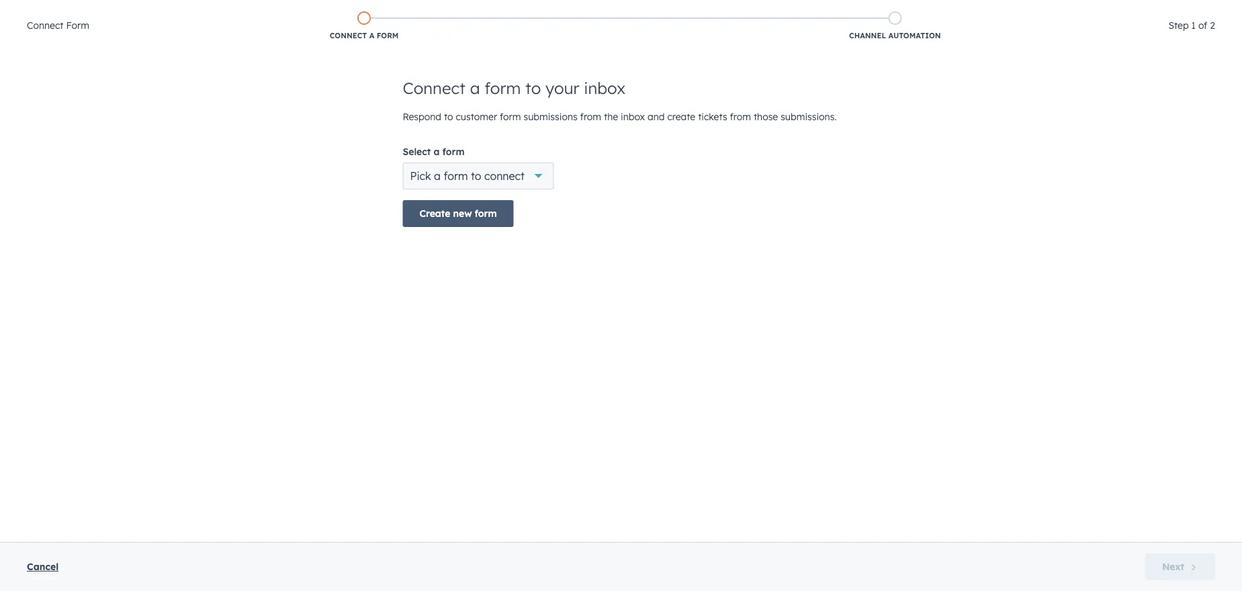 Task type: describe. For each thing, give the bounding box(es) containing it.
connect for connect a form
[[330, 31, 367, 40]]

customer
[[456, 111, 497, 123]]

list containing connect a form
[[99, 9, 1161, 44]]

form
[[66, 19, 89, 31]]

respond to customer form submissions from the inbox and create tickets from those submissions.
[[403, 111, 837, 123]]

connect for connect form
[[27, 19, 64, 31]]

to for your
[[526, 78, 541, 98]]

pick a form to connect button
[[403, 163, 554, 190]]

a for select a form
[[434, 146, 440, 158]]

respond
[[403, 111, 442, 123]]

1 vertical spatial inbox
[[621, 111, 645, 123]]

2 from from the left
[[730, 111, 751, 123]]

channel
[[850, 31, 887, 40]]

connect a form list item
[[99, 9, 630, 44]]

step 1 of 2
[[1169, 19, 1216, 31]]

create
[[420, 208, 451, 219]]

select a form
[[403, 146, 465, 158]]

automation
[[889, 31, 941, 40]]

pick
[[410, 169, 431, 183]]

channel automation list item
[[630, 9, 1161, 44]]

cancel
[[27, 561, 59, 573]]

next button
[[1146, 554, 1216, 581]]

form for connect a form to your inbox
[[485, 78, 521, 98]]

form for create new form
[[475, 208, 497, 219]]

to for connect
[[471, 169, 482, 183]]

channel automation
[[850, 31, 941, 40]]

step
[[1169, 19, 1189, 31]]

select
[[403, 146, 431, 158]]

a for pick a form to connect
[[434, 169, 441, 183]]

tickets
[[698, 111, 728, 123]]

submissions.
[[781, 111, 837, 123]]



Task type: locate. For each thing, give the bounding box(es) containing it.
a inside list item
[[369, 31, 375, 40]]

0 horizontal spatial from
[[580, 111, 602, 123]]

from
[[580, 111, 602, 123], [730, 111, 751, 123]]

0 vertical spatial inbox
[[584, 78, 626, 98]]

inbox
[[584, 78, 626, 98], [621, 111, 645, 123]]

from left the
[[580, 111, 602, 123]]

submissions
[[524, 111, 578, 123]]

1 horizontal spatial connect
[[330, 31, 367, 40]]

create new form
[[420, 208, 497, 219]]

to left the connect
[[471, 169, 482, 183]]

from left 'those'
[[730, 111, 751, 123]]

1 horizontal spatial to
[[471, 169, 482, 183]]

connect form
[[27, 19, 89, 31]]

next
[[1163, 561, 1185, 573]]

inbox up the
[[584, 78, 626, 98]]

2
[[1211, 19, 1216, 31]]

to right respond
[[444, 111, 453, 123]]

menu item
[[1109, 0, 1227, 22]]

to left your
[[526, 78, 541, 98]]

a for connect a form to your inbox
[[470, 78, 480, 98]]

create new form button
[[403, 200, 514, 227]]

to inside pick a form to connect popup button
[[471, 169, 482, 183]]

a inside popup button
[[434, 169, 441, 183]]

create
[[668, 111, 696, 123]]

a
[[369, 31, 375, 40], [470, 78, 480, 98], [434, 146, 440, 158], [434, 169, 441, 183]]

the
[[604, 111, 618, 123]]

2 horizontal spatial to
[[526, 78, 541, 98]]

1 vertical spatial to
[[444, 111, 453, 123]]

form
[[377, 31, 399, 40], [485, 78, 521, 98], [500, 111, 521, 123], [443, 146, 465, 158], [444, 169, 468, 183], [475, 208, 497, 219]]

to
[[526, 78, 541, 98], [444, 111, 453, 123], [471, 169, 482, 183]]

your
[[546, 78, 580, 98]]

connect
[[27, 19, 64, 31], [330, 31, 367, 40], [403, 78, 466, 98]]

form inside button
[[475, 208, 497, 219]]

a for connect a form
[[369, 31, 375, 40]]

cancel button
[[27, 559, 59, 575]]

pick a form to connect
[[410, 169, 525, 183]]

and
[[648, 111, 665, 123]]

0 vertical spatial to
[[526, 78, 541, 98]]

form for select a form
[[443, 146, 465, 158]]

inbox right the
[[621, 111, 645, 123]]

connect inside list item
[[330, 31, 367, 40]]

2 vertical spatial to
[[471, 169, 482, 183]]

connect
[[485, 169, 525, 183]]

form for pick a form to connect
[[444, 169, 468, 183]]

list
[[99, 9, 1161, 44]]

Search HubSpot search field
[[1054, 28, 1218, 51]]

connect a form to your inbox
[[403, 78, 626, 98]]

2 horizontal spatial connect
[[403, 78, 466, 98]]

0 horizontal spatial connect
[[27, 19, 64, 31]]

form inside list item
[[377, 31, 399, 40]]

connect a form
[[330, 31, 399, 40]]

form inside popup button
[[444, 169, 468, 183]]

1 from from the left
[[580, 111, 602, 123]]

1 horizontal spatial from
[[730, 111, 751, 123]]

0 horizontal spatial to
[[444, 111, 453, 123]]

connect for connect a form to your inbox
[[403, 78, 466, 98]]

1
[[1192, 19, 1196, 31]]

form for connect a form
[[377, 31, 399, 40]]

of
[[1199, 19, 1208, 31]]

those
[[754, 111, 778, 123]]

new
[[453, 208, 472, 219]]



Task type: vqa. For each thing, say whether or not it's contained in the screenshot.
first mentioned from the top of the page
no



